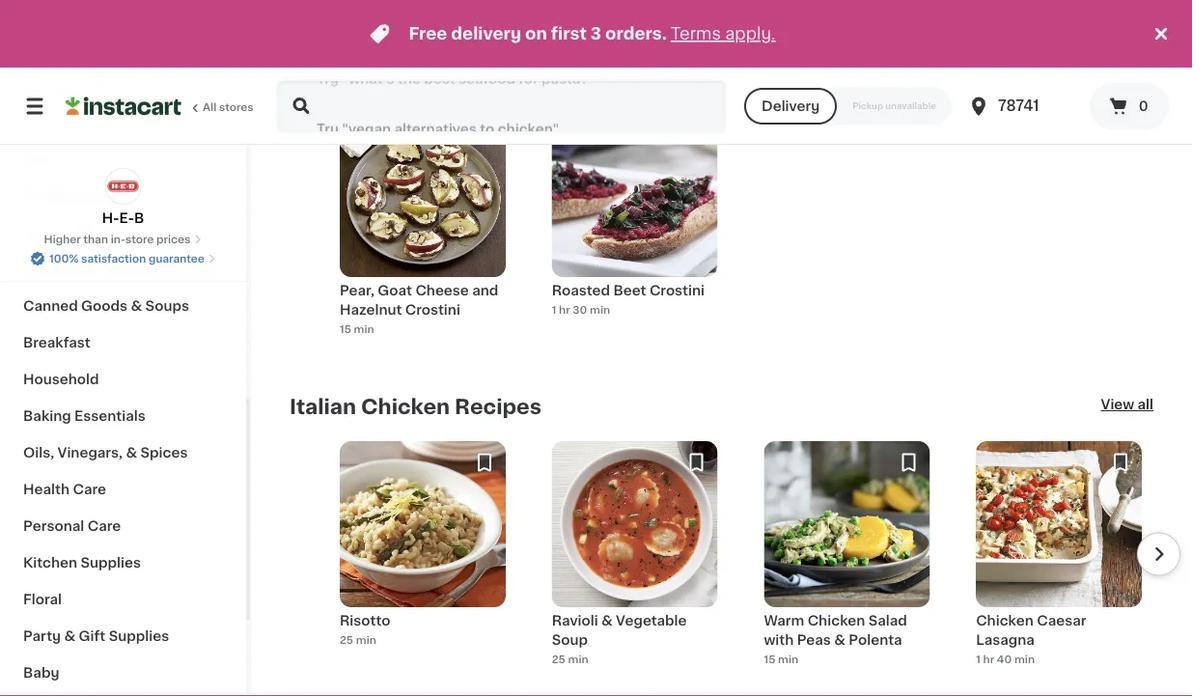 Task type: describe. For each thing, give the bounding box(es) containing it.
condiments
[[23, 263, 109, 276]]

1 hr 40 min
[[976, 654, 1035, 665]]

party & gift supplies link
[[12, 618, 235, 655]]

deli link
[[12, 141, 235, 178]]

italian for italian appetizers
[[290, 66, 356, 86]]

soup
[[552, 633, 588, 647]]

15 min for peas
[[764, 654, 799, 665]]

roasted beet crostini
[[552, 284, 705, 297]]

dry goods & pasta link
[[12, 214, 235, 251]]

limited time offer region
[[0, 0, 1150, 68]]

pear,
[[340, 284, 375, 297]]

Search field
[[278, 81, 725, 131]]

recipes
[[455, 396, 542, 416]]

gift
[[79, 629, 106, 643]]

1 for chicken caesar lasagna
[[976, 654, 981, 665]]

canned
[[23, 299, 78, 313]]

warm
[[764, 614, 804, 627]]

care for health care
[[73, 483, 106, 496]]

recipe card group containing pear, goat cheese and hazelnut crostini
[[340, 111, 506, 348]]

terms apply. link
[[671, 26, 776, 42]]

ravioli
[[552, 614, 598, 627]]

min for ravioli & vegetable soup
[[568, 654, 589, 665]]

on
[[525, 26, 547, 42]]

3
[[591, 26, 602, 42]]

dry goods & pasta
[[23, 226, 155, 239]]

100% satisfaction guarantee button
[[30, 247, 216, 266]]

recipe card group containing warm chicken salad with peas & polenta
[[764, 441, 930, 679]]

kitchen
[[23, 556, 77, 570]]

party & gift supplies
[[23, 629, 169, 643]]

personal care
[[23, 519, 121, 533]]

pear, goat cheese and hazelnut crostini
[[340, 284, 499, 317]]

& inside warm chicken salad with peas & polenta
[[834, 633, 846, 647]]

hr for roasted beet crostini
[[559, 305, 570, 315]]

78741 button
[[967, 79, 1083, 133]]

pasta
[[116, 226, 155, 239]]

oils,
[[23, 446, 54, 460]]

100% satisfaction guarantee
[[49, 253, 205, 264]]

stores
[[219, 102, 254, 112]]

prepared
[[23, 189, 87, 203]]

vegetable
[[616, 614, 687, 627]]

peas
[[797, 633, 831, 647]]

chicken for warm
[[808, 614, 865, 627]]

1 vertical spatial supplies
[[109, 629, 169, 643]]

1 for roasted beet crostini
[[552, 305, 556, 315]]

30
[[573, 305, 587, 315]]

baby link
[[12, 655, 235, 691]]

health
[[23, 483, 69, 496]]

40
[[997, 654, 1012, 665]]

1 hr 30 min
[[552, 305, 610, 315]]

e-
[[119, 211, 134, 225]]

all stores
[[203, 102, 254, 112]]

0 vertical spatial crostini
[[650, 284, 705, 297]]

view all
[[1101, 398, 1154, 411]]

chicken inside chicken caesar lasagna
[[976, 614, 1034, 627]]

and
[[472, 284, 499, 297]]

0
[[1139, 99, 1149, 113]]

0 button
[[1090, 83, 1169, 129]]

25 for risotto
[[340, 635, 353, 645]]

higher than in-store prices
[[44, 234, 191, 245]]

baking
[[23, 409, 71, 423]]

min for warm chicken salad with peas & polenta
[[778, 654, 799, 665]]

25 for ravioli & vegetable soup
[[552, 654, 566, 665]]

breakfast
[[23, 336, 90, 350]]

78741
[[998, 99, 1040, 113]]

household link
[[12, 361, 235, 398]]

first
[[551, 26, 587, 42]]

item carousel region
[[290, 441, 1181, 679]]

h-e-b link
[[102, 168, 144, 228]]

sauces
[[127, 263, 178, 276]]

baking essentials
[[23, 409, 145, 423]]

goods for dry
[[52, 226, 98, 239]]

recipe card group containing roasted beet crostini
[[552, 111, 718, 348]]

risotto
[[340, 614, 390, 627]]

prepared foods
[[23, 189, 134, 203]]

h-
[[102, 211, 119, 225]]

italian appetizers
[[290, 66, 477, 86]]

recipe card group containing risotto
[[340, 441, 506, 679]]

foods
[[90, 189, 134, 203]]

all
[[203, 102, 217, 112]]

floral
[[23, 593, 62, 606]]

free delivery on first 3 orders. terms apply.
[[409, 26, 776, 42]]

in-
[[111, 234, 125, 245]]

instacart logo image
[[66, 95, 182, 118]]

than
[[83, 234, 108, 245]]

15 for pear, goat cheese and hazelnut crostini
[[340, 324, 351, 334]]

breakfast link
[[12, 324, 235, 361]]

cheese
[[416, 284, 469, 297]]

service type group
[[744, 88, 952, 125]]



Task type: locate. For each thing, give the bounding box(es) containing it.
recipe card group containing chicken caesar lasagna
[[976, 441, 1142, 679]]

condiments & sauces link
[[12, 251, 235, 288]]

terms
[[671, 26, 721, 42]]

min down with
[[778, 654, 799, 665]]

1 horizontal spatial 15 min
[[764, 654, 799, 665]]

crostini down cheese
[[405, 303, 460, 317]]

personal care link
[[12, 508, 235, 545]]

1 vertical spatial 25
[[552, 654, 566, 665]]

25 down soup
[[552, 654, 566, 665]]

1 inside item carousel region
[[976, 654, 981, 665]]

baking essentials link
[[12, 398, 235, 434]]

floral link
[[12, 581, 235, 618]]

chicken up "peas"
[[808, 614, 865, 627]]

recipe card group
[[340, 111, 506, 348], [552, 111, 718, 348], [340, 441, 506, 679], [552, 441, 718, 679], [764, 441, 930, 679], [976, 441, 1142, 679]]

0 vertical spatial italian
[[290, 66, 356, 86]]

0 horizontal spatial chicken
[[361, 396, 450, 416]]

25 down risotto
[[340, 635, 353, 645]]

0 vertical spatial supplies
[[81, 556, 141, 570]]

prices
[[156, 234, 191, 245]]

1 vertical spatial crostini
[[405, 303, 460, 317]]

1 vertical spatial care
[[87, 519, 121, 533]]

care for personal care
[[87, 519, 121, 533]]

care down health care link
[[87, 519, 121, 533]]

kitchen supplies link
[[12, 545, 235, 581]]

None search field
[[276, 79, 727, 133]]

beet
[[614, 284, 646, 297]]

2 italian from the top
[[290, 396, 356, 416]]

0 horizontal spatial 15 min
[[340, 324, 374, 334]]

kitchen supplies
[[23, 556, 141, 570]]

all
[[1138, 398, 1154, 411]]

free
[[409, 26, 447, 42]]

orders.
[[605, 26, 667, 42]]

min for risotto
[[356, 635, 376, 645]]

soups
[[145, 299, 189, 313]]

25 min down soup
[[552, 654, 589, 665]]

hazelnut
[[340, 303, 402, 317]]

1 horizontal spatial 15
[[764, 654, 776, 665]]

1 vertical spatial 15 min
[[764, 654, 799, 665]]

canned goods & soups link
[[12, 288, 235, 324]]

&
[[102, 226, 113, 239], [112, 263, 124, 276], [131, 299, 142, 313], [126, 446, 137, 460], [601, 614, 613, 627], [64, 629, 75, 643], [834, 633, 846, 647]]

salad
[[869, 614, 907, 627]]

goods down condiments & sauces
[[81, 299, 128, 313]]

0 horizontal spatial 25 min
[[340, 635, 376, 645]]

delivery
[[451, 26, 522, 42]]

15 inside item carousel region
[[764, 654, 776, 665]]

higher
[[44, 234, 81, 245]]

& inside ravioli & vegetable soup
[[601, 614, 613, 627]]

1 left 30
[[552, 305, 556, 315]]

household
[[23, 373, 99, 386]]

hr left 30
[[559, 305, 570, 315]]

1 vertical spatial italian
[[290, 396, 356, 416]]

0 vertical spatial 25
[[340, 635, 353, 645]]

1 italian from the top
[[290, 66, 356, 86]]

essentials
[[74, 409, 145, 423]]

all stores link
[[66, 79, 255, 133]]

min for pear, goat cheese and hazelnut crostini
[[354, 324, 374, 334]]

15 down with
[[764, 654, 776, 665]]

0 vertical spatial 15 min
[[340, 324, 374, 334]]

0 vertical spatial hr
[[559, 305, 570, 315]]

hr left 40
[[983, 654, 995, 665]]

chicken inside warm chicken salad with peas & polenta
[[808, 614, 865, 627]]

italian chicken recipes
[[290, 396, 542, 416]]

0 horizontal spatial 1
[[552, 305, 556, 315]]

prepared foods link
[[12, 178, 235, 214]]

2 horizontal spatial chicken
[[976, 614, 1034, 627]]

25 min for ravioli & vegetable soup
[[552, 654, 589, 665]]

1 horizontal spatial 25
[[552, 654, 566, 665]]

chicken caesar lasagna
[[976, 614, 1087, 647]]

guarantee
[[149, 253, 205, 264]]

chicken up lasagna
[[976, 614, 1034, 627]]

0 horizontal spatial hr
[[559, 305, 570, 315]]

baby
[[23, 666, 59, 680]]

min down hazelnut
[[354, 324, 374, 334]]

0 vertical spatial care
[[73, 483, 106, 496]]

1 vertical spatial goods
[[81, 299, 128, 313]]

italian
[[290, 66, 356, 86], [290, 396, 356, 416]]

25 min down risotto
[[340, 635, 376, 645]]

polenta
[[849, 633, 902, 647]]

b
[[134, 211, 144, 225]]

h-e-b
[[102, 211, 144, 225]]

crostini
[[650, 284, 705, 297], [405, 303, 460, 317]]

supplies down the personal care link
[[81, 556, 141, 570]]

health care
[[23, 483, 106, 496]]

1 horizontal spatial chicken
[[808, 614, 865, 627]]

1 left 40
[[976, 654, 981, 665]]

0 horizontal spatial 25
[[340, 635, 353, 645]]

hr
[[559, 305, 570, 315], [983, 654, 995, 665]]

health care link
[[12, 471, 235, 508]]

hr for chicken caesar lasagna
[[983, 654, 995, 665]]

h-e-b logo image
[[105, 168, 141, 205]]

apply.
[[725, 26, 776, 42]]

15 min down with
[[764, 654, 799, 665]]

0 vertical spatial 15
[[340, 324, 351, 334]]

chicken
[[361, 396, 450, 416], [808, 614, 865, 627], [976, 614, 1034, 627]]

15 for warm chicken salad with peas & polenta
[[764, 654, 776, 665]]

25 min
[[340, 635, 376, 645], [552, 654, 589, 665]]

goods
[[52, 226, 98, 239], [81, 299, 128, 313]]

spices
[[141, 446, 188, 460]]

15 min
[[340, 324, 374, 334], [764, 654, 799, 665]]

party
[[23, 629, 61, 643]]

1
[[552, 305, 556, 315], [976, 654, 981, 665]]

oils, vinegars, & spices link
[[12, 434, 235, 471]]

goods for canned
[[81, 299, 128, 313]]

0 vertical spatial goods
[[52, 226, 98, 239]]

25 min for risotto
[[340, 635, 376, 645]]

min down risotto
[[356, 635, 376, 645]]

canned goods & soups
[[23, 299, 189, 313]]

vinegars,
[[57, 446, 123, 460]]

delivery button
[[744, 88, 837, 125]]

15 down hazelnut
[[340, 324, 351, 334]]

min down soup
[[568, 654, 589, 665]]

caesar
[[1037, 614, 1087, 627]]

view all link
[[1101, 395, 1154, 418]]

crostini inside the pear, goat cheese and hazelnut crostini
[[405, 303, 460, 317]]

ravioli & vegetable soup
[[552, 614, 687, 647]]

1 vertical spatial 25 min
[[552, 654, 589, 665]]

personal
[[23, 519, 84, 533]]

25
[[340, 635, 353, 645], [552, 654, 566, 665]]

15 min down hazelnut
[[340, 324, 374, 334]]

1 horizontal spatial hr
[[983, 654, 995, 665]]

supplies down floral link on the left bottom
[[109, 629, 169, 643]]

0 horizontal spatial 15
[[340, 324, 351, 334]]

min right 30
[[590, 305, 610, 315]]

appetizers
[[361, 66, 477, 86]]

lasagna
[[976, 633, 1035, 647]]

care down vinegars,
[[73, 483, 106, 496]]

1 horizontal spatial 25 min
[[552, 654, 589, 665]]

crostini right beet
[[650, 284, 705, 297]]

italian for italian chicken recipes
[[290, 396, 356, 416]]

min right 40
[[1015, 654, 1035, 665]]

0 horizontal spatial crostini
[[405, 303, 460, 317]]

1 horizontal spatial 1
[[976, 654, 981, 665]]

store
[[125, 234, 154, 245]]

view
[[1101, 398, 1135, 411]]

chicken left recipes
[[361, 396, 450, 416]]

100%
[[49, 253, 79, 264]]

1 vertical spatial 15
[[764, 654, 776, 665]]

15 min inside item carousel region
[[764, 654, 799, 665]]

0 vertical spatial 25 min
[[340, 635, 376, 645]]

chicken for italian
[[361, 396, 450, 416]]

condiments & sauces
[[23, 263, 178, 276]]

0 vertical spatial 1
[[552, 305, 556, 315]]

delivery
[[762, 99, 820, 113]]

hr inside item carousel region
[[983, 654, 995, 665]]

roasted
[[552, 284, 610, 297]]

warm chicken salad with peas & polenta
[[764, 614, 907, 647]]

higher than in-store prices link
[[44, 232, 202, 247]]

deli
[[23, 153, 51, 166]]

recipe card group containing ravioli & vegetable soup
[[552, 441, 718, 679]]

15 min for hazelnut
[[340, 324, 374, 334]]

1 horizontal spatial crostini
[[650, 284, 705, 297]]

dry
[[23, 226, 49, 239]]

1 vertical spatial hr
[[983, 654, 995, 665]]

with
[[764, 633, 794, 647]]

1 vertical spatial 1
[[976, 654, 981, 665]]

satisfaction
[[81, 253, 146, 264]]

goods up 100%
[[52, 226, 98, 239]]



Task type: vqa. For each thing, say whether or not it's contained in the screenshot.
Marketplace in the the Uncle Giuseppe's Marketplace $5 off Holiday Essentials
no



